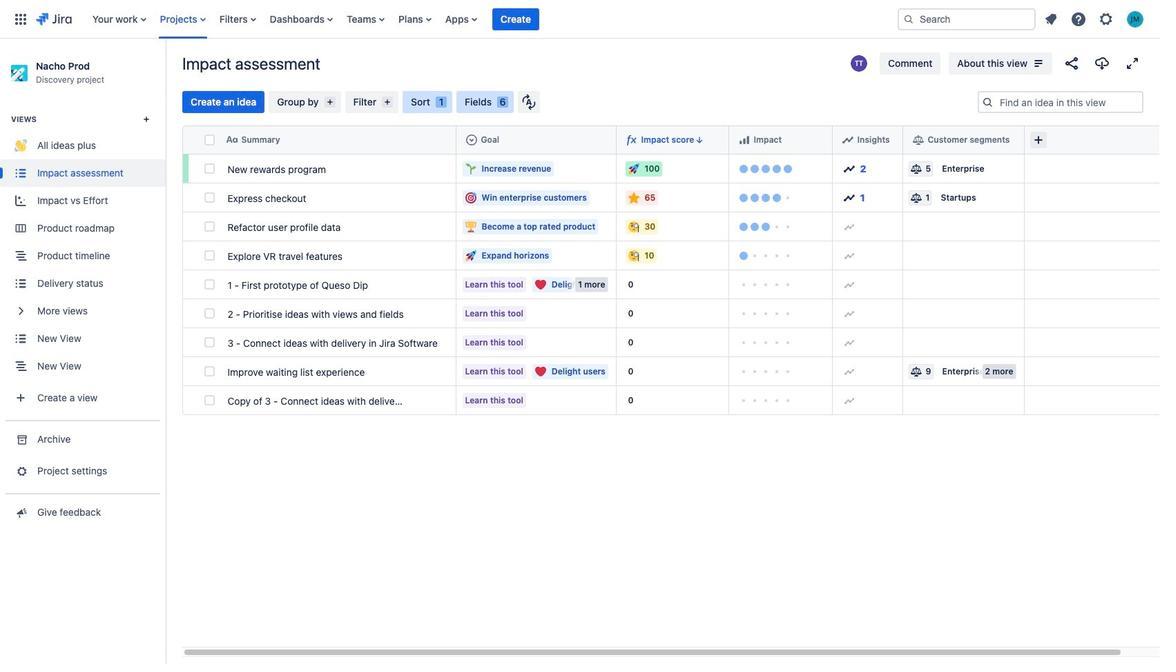 Task type: locate. For each thing, give the bounding box(es) containing it.
impact image
[[739, 134, 750, 145]]

1 vertical spatial :rocket: image
[[465, 250, 476, 261]]

banner
[[0, 0, 1160, 39]]

1 vertical spatial weighting value image
[[910, 366, 922, 377]]

1 vertical spatial add image
[[844, 308, 855, 319]]

show description image
[[1030, 55, 1047, 72]]

:face_with_monocle: image
[[628, 221, 639, 232]]

2 vertical spatial add image
[[844, 366, 855, 377]]

weighting value image for third add icon from the top
[[910, 366, 922, 377]]

add image
[[844, 279, 855, 290], [844, 308, 855, 319], [844, 366, 855, 377]]

jira product discovery navigation element
[[0, 39, 166, 665]]

:rocket: image
[[628, 163, 639, 174], [465, 250, 476, 261]]

list
[[85, 0, 887, 38], [1039, 7, 1152, 31]]

2 weighting value image from the top
[[910, 366, 922, 377]]

group
[[0, 97, 166, 421]]

3 add image from the top
[[844, 337, 855, 348]]

:heart: image
[[535, 366, 546, 377], [535, 366, 546, 377]]

0 vertical spatial weighting value image
[[910, 163, 922, 174]]

:rocket: image down :trophy: image
[[465, 250, 476, 261]]

weighting value image
[[910, 192, 922, 203]]

:wave: image
[[15, 140, 27, 152]]

0 horizontal spatial :rocket: image
[[465, 250, 476, 261]]

Find an idea in this view field
[[996, 93, 1142, 112]]

1 vertical spatial :rocket: image
[[465, 250, 476, 261]]

4 add image from the top
[[844, 395, 855, 406]]

jira image
[[36, 11, 72, 27], [36, 11, 72, 27]]

weighting value image
[[910, 163, 922, 174], [910, 366, 922, 377]]

:rocket: image
[[628, 163, 639, 174], [465, 250, 476, 261]]

:rocket: image down impact score image
[[628, 163, 639, 174]]

0 horizontal spatial list
[[85, 0, 887, 38]]

insights image
[[844, 163, 855, 174]]

feedback image
[[13, 506, 28, 520]]

1 weighting value image from the top
[[910, 163, 922, 174]]

1 horizontal spatial :rocket: image
[[628, 163, 639, 174]]

0 vertical spatial :rocket: image
[[628, 163, 639, 174]]

None search field
[[898, 8, 1036, 30]]

:rocket: image down impact score image
[[628, 163, 639, 174]]

header.desc image
[[694, 134, 705, 145]]

:yellow_star: image
[[628, 192, 639, 203], [628, 192, 639, 203]]

:rocket: image down :trophy: image
[[465, 250, 476, 261]]

:heart: image
[[535, 279, 546, 290], [535, 279, 546, 290]]

list item
[[492, 0, 539, 38]]

:trophy: image
[[465, 221, 476, 232]]

0 vertical spatial add image
[[844, 279, 855, 290]]

0 vertical spatial :rocket: image
[[628, 163, 639, 174]]

appswitcher icon image
[[12, 11, 29, 27]]

:trophy: image
[[465, 221, 476, 232]]

1 add image from the top
[[844, 279, 855, 290]]

:face_with_monocle: image
[[628, 221, 639, 232], [628, 250, 639, 261], [628, 250, 639, 261]]

:rocket: image for the right :rocket: image
[[628, 163, 639, 174]]

project settings image
[[13, 465, 28, 479]]

add image
[[844, 221, 855, 232], [844, 250, 855, 261], [844, 337, 855, 348], [844, 395, 855, 406]]

primary element
[[8, 0, 887, 38]]

cell
[[182, 126, 202, 155], [456, 126, 617, 155], [617, 126, 729, 155], [729, 126, 833, 155], [833, 126, 903, 155], [903, 126, 1025, 155], [1025, 126, 1160, 155], [1025, 155, 1160, 184], [1025, 184, 1160, 213], [903, 213, 1025, 242], [1025, 213, 1160, 242], [903, 242, 1025, 271], [1025, 242, 1160, 271], [903, 271, 1025, 300], [1025, 271, 1160, 300], [903, 300, 1025, 329], [1025, 300, 1160, 329], [903, 329, 1025, 358], [1025, 329, 1160, 358], [1025, 358, 1160, 387], [903, 387, 1025, 416], [1025, 387, 1160, 416]]



Task type: vqa. For each thing, say whether or not it's contained in the screenshot.
managed for GOOD
no



Task type: describe. For each thing, give the bounding box(es) containing it.
help image
[[1070, 11, 1087, 27]]

share image
[[1063, 55, 1080, 72]]

3 add image from the top
[[844, 366, 855, 377]]

notifications image
[[1043, 11, 1059, 27]]

:dart: image
[[465, 192, 476, 203]]

insights image
[[842, 134, 853, 145]]

2 add image from the top
[[844, 308, 855, 319]]

1 add image from the top
[[844, 221, 855, 232]]

export image
[[1094, 55, 1110, 72]]

insights image
[[844, 192, 855, 203]]

impact score image
[[626, 134, 637, 145]]

current project sidebar image
[[151, 55, 181, 83]]

goal image
[[466, 134, 477, 145]]

search image
[[903, 13, 914, 25]]

autosave is enabled image
[[522, 94, 536, 110]]

:seedling: image
[[465, 163, 476, 174]]

polaris common.ui.field config.add.add more.icon image
[[1030, 132, 1047, 148]]

weighting value image for insights image
[[910, 163, 922, 174]]

2 add image from the top
[[844, 250, 855, 261]]

:rocket: image for leftmost :rocket: image
[[465, 250, 476, 261]]

:dart: image
[[465, 192, 476, 203]]

:wave: image
[[15, 140, 27, 152]]

settings image
[[1098, 11, 1115, 27]]

1 horizontal spatial list
[[1039, 7, 1152, 31]]

Search field
[[898, 8, 1036, 30]]

1 horizontal spatial :rocket: image
[[628, 163, 639, 174]]

summary image
[[226, 134, 237, 145]]

expand image
[[1124, 55, 1141, 72]]

0 horizontal spatial :rocket: image
[[465, 250, 476, 261]]

your profile and settings image
[[1127, 11, 1144, 27]]

customer segments image
[[913, 134, 924, 145]]

:seedling: image
[[465, 163, 476, 174]]



